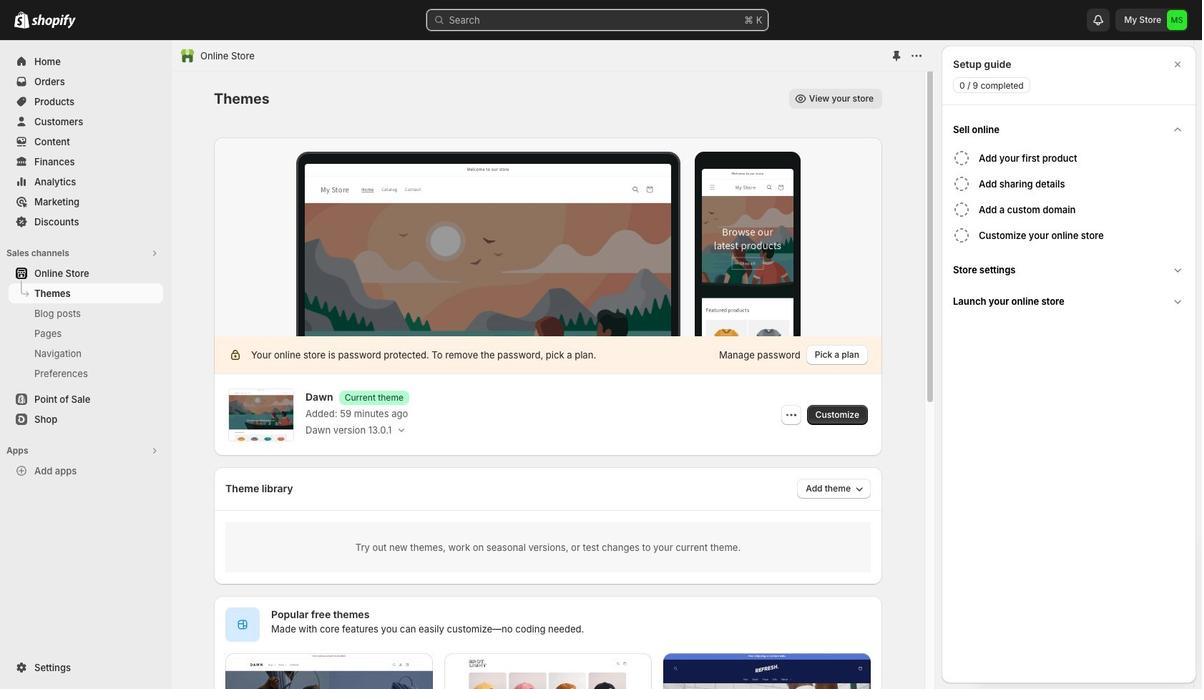 Task type: locate. For each thing, give the bounding box(es) containing it.
mark add your first product as done image
[[953, 150, 970, 167]]

mark customize your online store as done image
[[953, 227, 970, 244]]

dialog
[[942, 46, 1197, 683]]

online store image
[[180, 49, 195, 63]]



Task type: vqa. For each thing, say whether or not it's contained in the screenshot.
Mark Add A Custom Domain As Done "image"
yes



Task type: describe. For each thing, give the bounding box(es) containing it.
shopify image
[[31, 14, 76, 29]]

my store image
[[1167, 10, 1187, 30]]

mark add a custom domain as done image
[[953, 201, 970, 218]]

mark add sharing details as done image
[[953, 175, 970, 193]]

shopify image
[[14, 11, 29, 29]]



